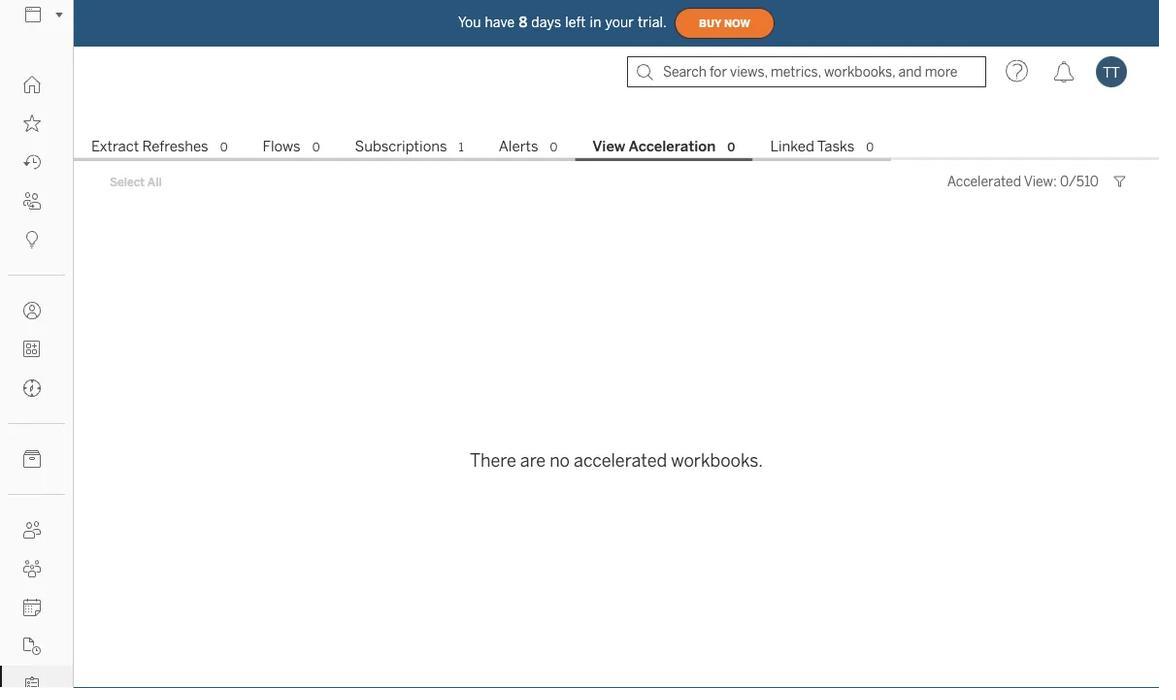 Task type: vqa. For each thing, say whether or not it's contained in the screenshot.
Status inside 'link'
no



Task type: describe. For each thing, give the bounding box(es) containing it.
view
[[593, 138, 625, 155]]

flows
[[263, 138, 301, 155]]

there
[[470, 450, 516, 471]]

tasks
[[817, 138, 855, 155]]

select
[[110, 175, 145, 189]]

main navigation. press the up and down arrow keys to access links. element
[[0, 65, 73, 688]]

Search for views, metrics, workbooks, and more text field
[[627, 56, 986, 87]]

0/510
[[1060, 173, 1099, 189]]

your
[[605, 14, 634, 30]]

navigation containing extract refreshes
[[74, 132, 1159, 161]]

accelerated view: 0/510
[[947, 173, 1099, 189]]

0 for alerts
[[550, 140, 558, 154]]

there are no accelerated workbooks. main content
[[74, 97, 1159, 688]]

you have 8 days left in your trial.
[[458, 14, 667, 30]]

alerts
[[499, 138, 538, 155]]

8
[[519, 14, 528, 30]]

accelerated
[[947, 173, 1021, 189]]

now
[[724, 17, 750, 29]]

left
[[565, 14, 586, 30]]

no
[[550, 450, 570, 471]]

subscriptions
[[355, 138, 447, 155]]

view:
[[1024, 173, 1057, 189]]



Task type: locate. For each thing, give the bounding box(es) containing it.
days
[[531, 14, 561, 30]]

refreshes
[[142, 138, 208, 155]]

there are no accelerated workbooks.
[[470, 450, 763, 471]]

0 right refreshes
[[220, 140, 228, 154]]

you
[[458, 14, 481, 30]]

all
[[147, 175, 162, 189]]

0 for flows
[[312, 140, 320, 154]]

0 right the acceleration
[[727, 140, 735, 154]]

0 right 'alerts'
[[550, 140, 558, 154]]

select all
[[110, 175, 162, 189]]

are
[[520, 450, 546, 471]]

view acceleration
[[593, 138, 716, 155]]

1
[[459, 140, 464, 154]]

acceleration
[[629, 138, 716, 155]]

buy now button
[[675, 8, 775, 39]]

accelerated
[[574, 450, 667, 471]]

0 right flows
[[312, 140, 320, 154]]

trial.
[[638, 14, 667, 30]]

0 right tasks
[[866, 140, 874, 154]]

0 for linked tasks
[[866, 140, 874, 154]]

linked tasks
[[770, 138, 855, 155]]

0 for extract refreshes
[[220, 140, 228, 154]]

3 0 from the left
[[550, 140, 558, 154]]

navigation
[[74, 132, 1159, 161]]

buy now
[[699, 17, 750, 29]]

select all button
[[97, 170, 174, 193]]

1 0 from the left
[[220, 140, 228, 154]]

workbooks.
[[671, 450, 763, 471]]

0
[[220, 140, 228, 154], [312, 140, 320, 154], [550, 140, 558, 154], [727, 140, 735, 154], [866, 140, 874, 154]]

sub-spaces tab list
[[74, 136, 1159, 161]]

have
[[485, 14, 515, 30]]

0 for view acceleration
[[727, 140, 735, 154]]

4 0 from the left
[[727, 140, 735, 154]]

buy
[[699, 17, 722, 29]]

2 0 from the left
[[312, 140, 320, 154]]

in
[[590, 14, 601, 30]]

extract
[[91, 138, 139, 155]]

extract refreshes
[[91, 138, 208, 155]]

linked
[[770, 138, 815, 155]]

5 0 from the left
[[866, 140, 874, 154]]



